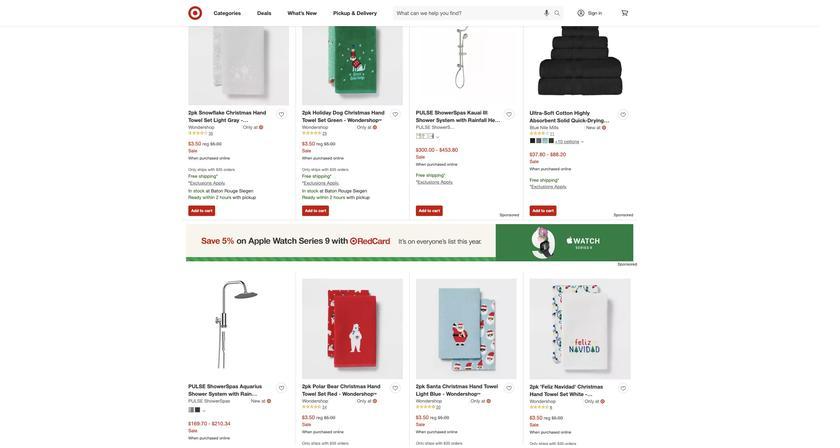 Task type: locate. For each thing, give the bounding box(es) containing it.
when for 2pk holiday dog christmas hand towel set green - wondershop™
[[302, 156, 312, 161]]

0 horizontal spatial siegen
[[239, 188, 253, 194]]

1 horizontal spatial in
[[302, 188, 306, 194]]

0 horizontal spatial all colors image
[[202, 410, 205, 413]]

1 vertical spatial black image
[[195, 408, 200, 413]]

cart for pulse showerspas kauai iii shower system with rainfall head and handheld shower
[[432, 209, 440, 214]]

drying
[[587, 117, 604, 124]]

¬ for 2pk polar bear christmas hand towel set red - wondershop™
[[373, 398, 377, 405]]

and up gold image
[[416, 124, 425, 131]]

2pk santa christmas hand towel light blue - wondershop™ image
[[416, 279, 517, 380], [416, 279, 517, 380]]

towel down 'feliz
[[544, 392, 558, 398]]

sets
[[545, 125, 556, 131]]

wondershop up 20
[[416, 399, 442, 404]]

hand inside 2pk holiday dog christmas hand towel set green - wondershop™
[[371, 110, 384, 116]]

add to cart for pulse showerspas kauai iii shower system with rainfall head and handheld shower
[[419, 209, 440, 214]]

1 horizontal spatial ships
[[311, 167, 320, 172]]

1 horizontal spatial handheld
[[427, 124, 450, 131]]

2pk left "holiday"
[[302, 110, 311, 116]]

1 vertical spatial system
[[209, 391, 227, 398]]

0 horizontal spatial handheld
[[188, 406, 212, 413]]

online down $210.34
[[219, 436, 230, 441]]

christmas up the gray
[[226, 110, 252, 116]]

towel up 20 link at right bottom
[[484, 384, 498, 390]]

set
[[204, 117, 212, 124], [318, 117, 326, 124], [318, 391, 326, 398], [560, 392, 568, 398]]

$5.00
[[210, 141, 221, 147], [324, 141, 335, 147], [324, 416, 335, 421], [438, 416, 449, 421], [552, 416, 563, 421]]

system up $453.80
[[436, 117, 455, 124]]

¬ for 2pk santa christmas hand towel light blue - wondershop™
[[487, 398, 491, 405]]

deals link
[[252, 6, 279, 20]]

2pk polar bear christmas hand towel set red - wondershop™ link
[[302, 384, 387, 399]]

purchased inside $169.70 - $210.34 sale when purchased online
[[200, 436, 218, 441]]

2 siegen from the left
[[353, 188, 367, 194]]

pulse
[[416, 110, 433, 116], [416, 124, 430, 130], [188, 384, 206, 390], [188, 399, 203, 404]]

purchased down $88.20
[[541, 167, 560, 172]]

only at ¬ for 2pk santa christmas hand towel light blue - wondershop™
[[471, 398, 491, 405]]

2pk left polar on the bottom left of page
[[302, 384, 311, 390]]

reg down 8
[[544, 416, 550, 421]]

- right the gray
[[241, 117, 243, 124]]

2 pickup from the left
[[356, 195, 370, 200]]

sale for 2pk 'feliz navidad' christmas hand towel set white - wondershop™
[[530, 423, 539, 428]]

0 horizontal spatial rouge
[[224, 188, 238, 194]]

1 horizontal spatial and
[[416, 124, 425, 131]]

set inside 2pk holiday dog christmas hand towel set green - wondershop™
[[318, 117, 326, 124]]

reg down 20
[[430, 416, 437, 421]]

nile inside blue nile mills link
[[540, 125, 548, 130]]

stock
[[193, 188, 205, 194], [307, 188, 318, 194]]

2
[[216, 195, 218, 200], [330, 195, 332, 200]]

pickup
[[242, 195, 256, 200], [356, 195, 370, 200]]

with inside pulse showerspas aquarius shower system with rain showerhead and multi-function handheld shower
[[228, 391, 239, 398]]

1 horizontal spatial $35
[[330, 167, 336, 172]]

christmas inside 2pk santa christmas hand towel light blue - wondershop™
[[442, 384, 468, 390]]

purchased down $169.70
[[200, 436, 218, 441]]

when inside $37.80 - $88.20 sale when purchased online
[[530, 167, 540, 172]]

2 baton from the left
[[325, 188, 337, 194]]

wondershop link up 35
[[188, 124, 242, 131]]

rouge for green
[[338, 188, 352, 194]]

2 cart from the left
[[318, 209, 326, 214]]

christmas inside 2pk polar bear christmas hand towel set red - wondershop™
[[340, 384, 366, 390]]

- inside 2pk snowflake christmas hand towel set light gray - wondershop™
[[241, 117, 243, 124]]

0 horizontal spatial baton
[[211, 188, 223, 194]]

christmas for 2pk holiday dog christmas hand towel set green - wondershop™
[[344, 110, 370, 116]]

all colors element right black icon
[[436, 135, 439, 139]]

when
[[188, 156, 199, 161], [302, 156, 312, 161], [416, 162, 426, 167], [530, 167, 540, 172], [302, 430, 312, 435], [416, 430, 426, 435], [530, 431, 540, 435], [188, 436, 199, 441]]

2 hours from the left
[[334, 195, 345, 200]]

with
[[456, 117, 467, 124], [208, 167, 215, 172], [322, 167, 329, 172], [233, 195, 241, 200], [346, 195, 355, 200], [228, 391, 239, 398]]

dog
[[333, 110, 343, 116]]

4 add to cart from the left
[[533, 209, 554, 214]]

2 stock from the left
[[307, 188, 318, 194]]

$3.50
[[188, 141, 201, 147], [302, 141, 315, 147], [302, 415, 315, 421], [416, 415, 429, 421], [530, 415, 542, 422]]

sale inside $300.00 - $453.80 sale when purchased online
[[416, 154, 425, 160]]

wondershop™ down snowflake
[[188, 124, 223, 131]]

1 ready from the left
[[188, 195, 201, 200]]

purchased for 2pk snowflake christmas hand towel set light gray - wondershop™
[[200, 156, 218, 161]]

in
[[598, 10, 602, 16]]

all colors image for $300.00
[[436, 136, 439, 139]]

1 horizontal spatial baton
[[325, 188, 337, 194]]

ready
[[188, 195, 201, 200], [302, 195, 315, 200]]

2 add from the left
[[305, 209, 312, 214]]

within
[[203, 195, 215, 200], [316, 195, 328, 200]]

1 vertical spatial pulse showerspas
[[188, 399, 230, 404]]

1 vertical spatial and
[[221, 399, 230, 405]]

2 add to cart from the left
[[305, 209, 326, 214]]

all colors element
[[436, 135, 439, 139], [202, 410, 205, 414]]

new
[[306, 10, 317, 16], [586, 125, 595, 130], [251, 399, 260, 404]]

- inside 2pk holiday dog christmas hand towel set green - wondershop™
[[344, 117, 346, 124]]

wondershop™ inside 2pk polar bear christmas hand towel set red - wondershop™
[[342, 391, 377, 398]]

hand inside 2pk 'feliz navidad' christmas hand towel set white - wondershop™
[[530, 392, 543, 398]]

holiday
[[313, 110, 331, 116]]

0 vertical spatial new
[[306, 10, 317, 16]]

1 siegen from the left
[[239, 188, 253, 194]]

light down snowflake
[[214, 117, 226, 124]]

$3.50 reg $5.00 sale when purchased online down 25
[[302, 141, 344, 161]]

2 add to cart button from the left
[[302, 206, 329, 216]]

shower up silver icon
[[416, 117, 435, 124]]

what's
[[288, 10, 304, 16]]

new for ultra-soft cotton highly absorbent solid quick-drying towel sets by blue nile mills
[[586, 125, 595, 130]]

1 in from the left
[[188, 188, 192, 194]]

showerspas inside pulse showerspas aquarius shower system with rain showerhead and multi-function handheld shower
[[207, 384, 238, 390]]

blue inside ultra-soft cotton highly absorbent solid quick-drying towel sets by blue nile mills
[[565, 125, 576, 131]]

- up 20 link at right bottom
[[443, 391, 445, 398]]

wondershop™ for 2pk holiday dog christmas hand towel set green - wondershop™
[[347, 117, 382, 124]]

1 mills from the left
[[549, 125, 559, 130]]

online down $88.20
[[561, 167, 571, 172]]

2pk inside 2pk snowflake christmas hand towel set light gray - wondershop™
[[188, 110, 197, 116]]

wondershop up 35
[[188, 124, 214, 130]]

1 vertical spatial pulse showerspas link
[[188, 399, 250, 405]]

2 mills from the left
[[589, 125, 600, 131]]

purchased down 20
[[427, 430, 446, 435]]

$5.00 down 24
[[324, 416, 335, 421]]

pulse showerspas link up black icon
[[416, 124, 458, 131]]

0 horizontal spatial only ships with $35 orders free shipping * * exclusions apply. in stock at  baton rouge siegen ready within 2 hours with pickup
[[188, 167, 256, 200]]

1 add to cart button from the left
[[188, 206, 215, 216]]

- inside 2pk 'feliz navidad' christmas hand towel set white - wondershop™
[[585, 392, 587, 398]]

- right $169.70
[[208, 421, 210, 428]]

25
[[322, 131, 327, 136]]

1 horizontal spatial rouge
[[338, 188, 352, 194]]

wondershop link up 20
[[416, 399, 469, 405]]

2pk holiday dog christmas hand towel set green - wondershop™ image
[[302, 5, 403, 105], [302, 5, 403, 105]]

all colors element down showerhead
[[202, 410, 205, 414]]

set inside 2pk polar bear christmas hand towel set red - wondershop™
[[318, 391, 326, 398]]

online inside $169.70 - $210.34 sale when purchased online
[[219, 436, 230, 441]]

showerspas for the top pulse showerspas 'link'
[[432, 124, 458, 130]]

add to cart button for ultra-soft cotton highly absorbent solid quick-drying towel sets by blue nile mills
[[530, 206, 557, 216]]

blue down the santa in the bottom of the page
[[430, 391, 441, 398]]

rouge
[[224, 188, 238, 194], [338, 188, 352, 194]]

ultra-
[[530, 110, 544, 116]]

handheld up black icon
[[427, 124, 450, 131]]

new at ¬
[[586, 124, 606, 131], [251, 398, 271, 405]]

3 cart from the left
[[432, 209, 440, 214]]

0 horizontal spatial mills
[[549, 125, 559, 130]]

add to cart button for 2pk snowflake christmas hand towel set light gray - wondershop™
[[188, 206, 215, 216]]

and left multi-
[[221, 399, 230, 405]]

1 horizontal spatial all colors image
[[436, 136, 439, 139]]

0 horizontal spatial system
[[209, 391, 227, 398]]

2pk snowflake christmas hand towel set light gray - wondershop™ link
[[188, 109, 274, 131]]

$3.50 reg $5.00 sale when purchased online for white
[[530, 415, 571, 435]]

0 vertical spatial all colors image
[[436, 136, 439, 139]]

showerspas up black icon
[[432, 124, 458, 130]]

4 add to cart button from the left
[[530, 206, 557, 216]]

wondershop link up 25
[[302, 124, 356, 131]]

3 add to cart button from the left
[[416, 206, 443, 216]]

0 horizontal spatial blue
[[430, 391, 441, 398]]

wondershop link for white
[[530, 399, 583, 405]]

0 horizontal spatial pulse showerspas link
[[188, 399, 250, 405]]

online for showerhead
[[219, 436, 230, 441]]

new for pulse showerspas aquarius shower system with rain showerhead and multi-function handheld shower
[[251, 399, 260, 404]]

2 to from the left
[[314, 209, 317, 214]]

nile
[[540, 125, 548, 130], [578, 125, 587, 131]]

silver image
[[189, 408, 194, 413]]

christmas right dog
[[344, 110, 370, 116]]

1 horizontal spatial free shipping * * exclusions apply.
[[530, 177, 567, 190]]

1 $35 from the left
[[216, 167, 222, 172]]

showerspas inside pulse showerspas kauai iii shower system with rainfall head and handheld shower
[[435, 110, 466, 116]]

set down "holiday"
[[318, 117, 326, 124]]

free shipping * * exclusions apply. down $37.80 - $88.20 sale when purchased online
[[530, 177, 567, 190]]

system inside pulse showerspas aquarius shower system with rain showerhead and multi-function handheld shower
[[209, 391, 227, 398]]

0 horizontal spatial ships
[[197, 167, 207, 172]]

sponsored
[[500, 213, 519, 218], [614, 213, 633, 218], [618, 262, 637, 267]]

1 ships from the left
[[197, 167, 207, 172]]

showerspas up multi-
[[207, 384, 238, 390]]

mills up "11"
[[549, 125, 559, 130]]

online inside $300.00 - $453.80 sale when purchased online
[[447, 162, 457, 167]]

1 only ships with $35 orders free shipping * * exclusions apply. in stock at  baton rouge siegen ready within 2 hours with pickup from the left
[[188, 167, 256, 200]]

0 horizontal spatial black image
[[195, 408, 200, 413]]

wondershop link up 24
[[302, 399, 356, 405]]

new at ¬ down drying
[[586, 124, 606, 131]]

only for 2pk polar bear christmas hand towel set red - wondershop™
[[357, 399, 366, 404]]

1 stock from the left
[[193, 188, 205, 194]]

0 horizontal spatial 2
[[216, 195, 218, 200]]

system inside pulse showerspas kauai iii shower system with rainfall head and handheld shower
[[436, 117, 455, 124]]

purchased down 35
[[200, 156, 218, 161]]

new down drying
[[586, 125, 595, 130]]

1 vertical spatial light
[[416, 391, 428, 398]]

2pk 'feliz navidad' christmas hand towel set white - wondershop™ image
[[530, 279, 631, 380], [530, 279, 631, 380]]

$3.50 reg $5.00 sale when purchased online down 20
[[416, 415, 457, 435]]

1 horizontal spatial system
[[436, 117, 455, 124]]

2 ready from the left
[[302, 195, 315, 200]]

$5.00 down 20
[[438, 416, 449, 421]]

santa
[[426, 384, 441, 390]]

1 horizontal spatial pulse showerspas link
[[416, 124, 458, 131]]

¬ for 2pk holiday dog christmas hand towel set green - wondershop™
[[373, 124, 377, 131]]

deals
[[257, 10, 271, 16]]

wondershop for polar
[[302, 399, 328, 404]]

reg down 35
[[202, 141, 209, 147]]

$300.00
[[416, 147, 434, 153]]

0 horizontal spatial hours
[[220, 195, 231, 200]]

1 vertical spatial all colors element
[[202, 410, 205, 414]]

add to cart for 2pk snowflake christmas hand towel set light gray - wondershop™
[[191, 209, 212, 214]]

0 vertical spatial all colors element
[[436, 135, 439, 139]]

purchased
[[200, 156, 218, 161], [313, 156, 332, 161], [427, 162, 446, 167], [541, 167, 560, 172], [313, 430, 332, 435], [427, 430, 446, 435], [541, 431, 560, 435], [200, 436, 218, 441]]

only for 2pk santa christmas hand towel light blue - wondershop™
[[471, 399, 480, 404]]

2pk for 2pk holiday dog christmas hand towel set green - wondershop™
[[302, 110, 311, 116]]

1 horizontal spatial siegen
[[353, 188, 367, 194]]

what's new
[[288, 10, 317, 16]]

2 $35 from the left
[[330, 167, 336, 172]]

1 pickup from the left
[[242, 195, 256, 200]]

delivery
[[357, 10, 377, 16]]

1 horizontal spatial ready
[[302, 195, 315, 200]]

add to cart for 2pk holiday dog christmas hand towel set green - wondershop™
[[305, 209, 326, 214]]

wondershop up 8
[[530, 399, 556, 405]]

free shipping * * exclusions apply. down $300.00 - $453.80 sale when purchased online
[[416, 173, 453, 185]]

black image right silver image
[[195, 408, 200, 413]]

1 vertical spatial all colors image
[[202, 410, 205, 413]]

set down navidad'
[[560, 392, 568, 398]]

showerspas left kauai
[[435, 110, 466, 116]]

in for 2pk holiday dog christmas hand towel set green - wondershop™
[[302, 188, 306, 194]]

2pk left the santa in the bottom of the page
[[416, 384, 425, 390]]

2 horizontal spatial new
[[586, 125, 595, 130]]

1 horizontal spatial only ships with $35 orders free shipping * * exclusions apply. in stock at  baton rouge siegen ready within 2 hours with pickup
[[302, 167, 370, 200]]

only ships with $35 orders free shipping * * exclusions apply. in stock at  baton rouge siegen ready within 2 hours with pickup for gray
[[188, 167, 256, 200]]

0 vertical spatial light
[[214, 117, 226, 124]]

new down rain
[[251, 399, 260, 404]]

3 to from the left
[[427, 209, 431, 214]]

christmas right bear
[[340, 384, 366, 390]]

2 within from the left
[[316, 195, 328, 200]]

categories
[[214, 10, 241, 16]]

online down 8 link
[[561, 431, 571, 435]]

sale for 2pk santa christmas hand towel light blue - wondershop™
[[416, 422, 425, 428]]

pulse showerspas link
[[416, 124, 458, 131], [188, 399, 250, 405]]

$35
[[216, 167, 222, 172], [330, 167, 336, 172]]

20
[[436, 405, 441, 410]]

wondershop link for green
[[302, 124, 356, 131]]

only
[[243, 124, 252, 130], [357, 124, 366, 130], [188, 167, 196, 172], [302, 167, 310, 172], [357, 399, 366, 404], [471, 399, 480, 404], [585, 399, 594, 405]]

2pk inside 2pk 'feliz navidad' christmas hand towel set white - wondershop™
[[530, 384, 539, 391]]

online inside $37.80 - $88.20 sale when purchased online
[[561, 167, 571, 172]]

christmas inside 2pk 'feliz navidad' christmas hand towel set white - wondershop™
[[577, 384, 603, 391]]

2 horizontal spatial blue
[[565, 125, 576, 131]]

0 horizontal spatial orders
[[224, 167, 235, 172]]

0 horizontal spatial within
[[203, 195, 215, 200]]

1 2 from the left
[[216, 195, 218, 200]]

all colors image down showerhead
[[202, 410, 205, 413]]

2pk snowflake christmas hand towel set light gray - wondershop™ image
[[188, 5, 289, 105], [188, 5, 289, 105]]

online for red
[[333, 430, 344, 435]]

ultra-soft cotton highly absorbent solid quick-drying towel sets by blue nile mills image
[[530, 5, 631, 106], [530, 5, 631, 106]]

showerspas for pulse showerspas kauai iii shower system with rainfall head and handheld shower link
[[435, 110, 466, 116]]

1 vertical spatial new at ¬
[[251, 398, 271, 405]]

system up showerhead
[[209, 391, 227, 398]]

showerspas
[[435, 110, 466, 116], [432, 124, 458, 130], [207, 384, 238, 390], [204, 399, 230, 404]]

purchased for 2pk santa christmas hand towel light blue - wondershop™
[[427, 430, 446, 435]]

showerspas for pulse showerspas aquarius shower system with rain showerhead and multi-function handheld shower link on the bottom left
[[207, 384, 238, 390]]

all colors image
[[436, 136, 439, 139], [202, 410, 205, 413]]

$37.80 - $88.20 sale when purchased online
[[530, 151, 571, 172]]

3 add from the left
[[419, 209, 426, 214]]

0 vertical spatial and
[[416, 124, 425, 131]]

1 baton from the left
[[211, 188, 223, 194]]

towel down "holiday"
[[302, 117, 316, 124]]

light inside 2pk santa christmas hand towel light blue - wondershop™
[[416, 391, 428, 398]]

1 horizontal spatial blue
[[530, 125, 539, 130]]

shower
[[416, 117, 435, 124], [452, 124, 471, 131], [188, 391, 207, 398], [213, 406, 232, 413]]

new inside "link"
[[306, 10, 317, 16]]

1 orders from the left
[[224, 167, 235, 172]]

christmas up white
[[577, 384, 603, 391]]

online for -
[[447, 430, 457, 435]]

new at ¬ down rain
[[251, 398, 271, 405]]

1 add from the left
[[191, 209, 199, 214]]

0 horizontal spatial in
[[188, 188, 192, 194]]

1 horizontal spatial nile
[[578, 125, 587, 131]]

$3.50 reg $5.00 sale when purchased online down 24
[[302, 415, 344, 435]]

1 horizontal spatial orders
[[337, 167, 349, 172]]

online down $453.80
[[447, 162, 457, 167]]

showerspas left multi-
[[204, 399, 230, 404]]

- right $300.00
[[436, 147, 438, 153]]

1 horizontal spatial pulse showerspas
[[416, 124, 458, 130]]

-
[[241, 117, 243, 124], [344, 117, 346, 124], [436, 147, 438, 153], [547, 151, 549, 158], [339, 391, 341, 398], [443, 391, 445, 398], [585, 392, 587, 398], [208, 421, 210, 428]]

35
[[209, 131, 213, 136]]

only for 2pk holiday dog christmas hand towel set green - wondershop™
[[357, 124, 366, 130]]

0 vertical spatial system
[[436, 117, 455, 124]]

online down 25 link
[[333, 156, 344, 161]]

0 vertical spatial black image
[[530, 138, 535, 144]]

$169.70 - $210.34 sale when purchased online
[[188, 421, 230, 441]]

new right what's
[[306, 10, 317, 16]]

cart for 2pk snowflake christmas hand towel set light gray - wondershop™
[[205, 209, 212, 214]]

blue down 'absorbent'
[[530, 125, 539, 130]]

baton for set
[[325, 188, 337, 194]]

all colors + 10 more colors image
[[581, 141, 583, 144]]

0 horizontal spatial all colors element
[[202, 410, 205, 414]]

1 horizontal spatial 2
[[330, 195, 332, 200]]

when inside $300.00 - $453.80 sale when purchased online
[[416, 162, 426, 167]]

sale
[[188, 148, 197, 154], [302, 148, 311, 154], [416, 154, 425, 160], [530, 159, 539, 164], [302, 422, 311, 428], [416, 422, 425, 428], [530, 423, 539, 428], [188, 429, 197, 434]]

- right green
[[344, 117, 346, 124]]

when for pulse showerspas aquarius shower system with rain showerhead and multi-function handheld shower
[[188, 436, 199, 441]]

reg down 25
[[316, 141, 323, 147]]

11 link
[[530, 131, 631, 137]]

charcoal image
[[536, 138, 541, 144]]

all colors + 10 more colors element
[[581, 140, 583, 144]]

only for 2pk snowflake christmas hand towel set light gray - wondershop™
[[243, 124, 252, 130]]

0 horizontal spatial light
[[214, 117, 226, 124]]

$3.50 for 2pk snowflake christmas hand towel set light gray - wondershop™
[[188, 141, 201, 147]]

free shipping * * exclusions apply.
[[416, 173, 453, 185], [530, 177, 567, 190]]

within for 2pk snowflake christmas hand towel set light gray - wondershop™
[[203, 195, 215, 200]]

towel down polar on the bottom left of page
[[302, 391, 316, 398]]

categories link
[[208, 6, 249, 20]]

2pk inside 2pk polar bear christmas hand towel set red - wondershop™
[[302, 384, 311, 390]]

when inside $169.70 - $210.34 sale when purchased online
[[188, 436, 199, 441]]

blue nile mills link
[[530, 124, 585, 131]]

sale inside $169.70 - $210.34 sale when purchased online
[[188, 429, 197, 434]]

4 add from the left
[[533, 209, 540, 214]]

1 horizontal spatial light
[[416, 391, 428, 398]]

nile down 'quick-'
[[578, 125, 587, 131]]

- inside 2pk santa christmas hand towel light blue - wondershop™
[[443, 391, 445, 398]]

0 horizontal spatial free shipping * * exclusions apply.
[[416, 173, 453, 185]]

only at ¬
[[243, 124, 263, 131], [357, 124, 377, 131], [357, 398, 377, 405], [471, 398, 491, 405], [585, 399, 605, 405]]

- inside $300.00 - $453.80 sale when purchased online
[[436, 147, 438, 153]]

set inside 2pk 'feliz navidad' christmas hand towel set white - wondershop™
[[560, 392, 568, 398]]

solid
[[557, 117, 570, 124]]

1 to from the left
[[200, 209, 204, 214]]

1 horizontal spatial within
[[316, 195, 328, 200]]

1 within from the left
[[203, 195, 215, 200]]

wondershop up 24
[[302, 399, 328, 404]]

purchased down 8
[[541, 431, 560, 435]]

2pk inside 2pk holiday dog christmas hand towel set green - wondershop™
[[302, 110, 311, 116]]

sale inside $37.80 - $88.20 sale when purchased online
[[530, 159, 539, 164]]

What can we help you find? suggestions appear below search field
[[393, 6, 556, 20]]

online
[[219, 156, 230, 161], [333, 156, 344, 161], [447, 162, 457, 167], [561, 167, 571, 172], [333, 430, 344, 435], [447, 430, 457, 435], [561, 431, 571, 435], [219, 436, 230, 441]]

hand for 2pk polar bear christmas hand towel set red - wondershop™
[[367, 384, 380, 390]]

wondershop up 25
[[302, 124, 328, 130]]

0 horizontal spatial and
[[221, 399, 230, 405]]

sale for pulse showerspas kauai iii shower system with rainfall head and handheld shower
[[416, 154, 425, 160]]

$3.50 reg $5.00 sale when purchased online down 8
[[530, 415, 571, 435]]

1 horizontal spatial all colors element
[[436, 135, 439, 139]]

$169.70
[[188, 421, 207, 428]]

wondershop™ inside 2pk 'feliz navidad' christmas hand towel set white - wondershop™
[[530, 399, 564, 406]]

1 vertical spatial new
[[586, 125, 595, 130]]

set for 2pk polar bear christmas hand towel set red - wondershop™
[[318, 391, 326, 398]]

free shipping * * exclusions apply. for $37.80
[[530, 177, 567, 190]]

online down 20 link at right bottom
[[447, 430, 457, 435]]

0 horizontal spatial $35
[[216, 167, 222, 172]]

2 ships from the left
[[311, 167, 320, 172]]

- inside $37.80 - $88.20 sale when purchased online
[[547, 151, 549, 158]]

reg for 2pk holiday dog christmas hand towel set green - wondershop™
[[316, 141, 323, 147]]

$5.00 for white
[[552, 416, 563, 421]]

new at ¬ for quick-
[[586, 124, 606, 131]]

2 rouge from the left
[[338, 188, 352, 194]]

*
[[444, 173, 445, 178], [216, 174, 218, 179], [330, 174, 332, 179], [557, 177, 559, 183], [416, 180, 417, 185], [188, 180, 190, 186], [302, 180, 304, 186], [530, 184, 531, 190]]

2pk santa christmas hand towel light blue - wondershop™
[[416, 384, 498, 398]]

sale for 2pk holiday dog christmas hand towel set green - wondershop™
[[302, 148, 311, 154]]

2pk
[[188, 110, 197, 116], [302, 110, 311, 116], [302, 384, 311, 390], [416, 384, 425, 390], [530, 384, 539, 391]]

$5.00 for red
[[324, 416, 335, 421]]

by
[[558, 125, 564, 131]]

2 in from the left
[[302, 188, 306, 194]]

¬ for 2pk 'feliz navidad' christmas hand towel set white - wondershop™
[[600, 399, 605, 405]]

- right red at the bottom
[[339, 391, 341, 398]]

exclusions
[[417, 180, 439, 185], [190, 180, 212, 186], [304, 180, 326, 186], [531, 184, 553, 190]]

set for 2pk holiday dog christmas hand towel set green - wondershop™
[[318, 117, 326, 124]]

$88.20
[[550, 151, 566, 158]]

add for ultra-soft cotton highly absorbent solid quick-drying towel sets by blue nile mills
[[533, 209, 540, 214]]

2 for set
[[330, 195, 332, 200]]

wondershop™ up 25 link
[[347, 117, 382, 124]]

nile down 'absorbent'
[[540, 125, 548, 130]]

4 cart from the left
[[546, 209, 554, 214]]

$5.00 down 8
[[552, 416, 563, 421]]

1 hours from the left
[[220, 195, 231, 200]]

within for 2pk holiday dog christmas hand towel set green - wondershop™
[[316, 195, 328, 200]]

pulse showerspas
[[416, 124, 458, 130], [188, 399, 230, 404]]

wondershop link
[[188, 124, 242, 131], [302, 124, 356, 131], [302, 399, 356, 405], [416, 399, 469, 405], [530, 399, 583, 405]]

8
[[550, 406, 552, 411]]

wondershop for 'feliz
[[530, 399, 556, 405]]

christmas inside 2pk holiday dog christmas hand towel set green - wondershop™
[[344, 110, 370, 116]]

purchased inside $300.00 - $453.80 sale when purchased online
[[427, 162, 446, 167]]

christmas right the santa in the bottom of the page
[[442, 384, 468, 390]]

1 add to cart from the left
[[191, 209, 212, 214]]

1 cart from the left
[[205, 209, 212, 214]]

wondershop™ up 20 link at right bottom
[[446, 391, 480, 398]]

purchased down $300.00
[[427, 162, 446, 167]]

ships for 2pk snowflake christmas hand towel set light gray - wondershop™
[[197, 167, 207, 172]]

at
[[254, 124, 258, 130], [368, 124, 371, 130], [597, 125, 601, 130], [206, 188, 210, 194], [320, 188, 323, 194], [262, 399, 265, 404], [368, 399, 371, 404], [481, 399, 485, 404], [595, 399, 599, 405]]

wondershop™ inside 2pk snowflake christmas hand towel set light gray - wondershop™
[[188, 124, 223, 131]]

add for 2pk snowflake christmas hand towel set light gray - wondershop™
[[191, 209, 199, 214]]

1 horizontal spatial stock
[[307, 188, 318, 194]]

handheld down showerhead
[[188, 406, 212, 413]]

1 horizontal spatial mills
[[589, 125, 600, 131]]

1 horizontal spatial pickup
[[356, 195, 370, 200]]

1 horizontal spatial new at ¬
[[586, 124, 606, 131]]

2pk left 'feliz
[[530, 384, 539, 391]]

1 rouge from the left
[[224, 188, 238, 194]]

$5.00 down 35
[[210, 141, 221, 147]]

reg for 2pk polar bear christmas hand towel set red - wondershop™
[[316, 416, 323, 421]]

0 horizontal spatial stock
[[193, 188, 205, 194]]

blue right by
[[565, 125, 576, 131]]

silver image
[[422, 134, 428, 139]]

and inside pulse showerspas kauai iii shower system with rainfall head and handheld shower
[[416, 124, 425, 131]]

2 vertical spatial new
[[251, 399, 260, 404]]

0 vertical spatial new at ¬
[[586, 124, 606, 131]]

black image left charcoal image
[[530, 138, 535, 144]]

apply.
[[441, 180, 453, 185], [213, 180, 225, 186], [327, 180, 339, 186], [554, 184, 567, 190]]

1 horizontal spatial new
[[306, 10, 317, 16]]

towel down 'absorbent'
[[530, 125, 544, 131]]

ships
[[197, 167, 207, 172], [311, 167, 320, 172]]

polar
[[313, 384, 326, 390]]

wondershop™ down 'feliz
[[530, 399, 564, 406]]

sale for pulse showerspas aquarius shower system with rain showerhead and multi-function handheld shower
[[188, 429, 197, 434]]

2pk inside 2pk santa christmas hand towel light blue - wondershop™
[[416, 384, 425, 390]]

showerhead
[[188, 399, 219, 405]]

0 horizontal spatial new at ¬
[[251, 398, 271, 405]]

2 for light
[[216, 195, 218, 200]]

online down 35 "link"
[[219, 156, 230, 161]]

3 add to cart from the left
[[419, 209, 440, 214]]

0 horizontal spatial nile
[[540, 125, 548, 130]]

pickup & delivery link
[[328, 6, 385, 20]]

siegen for 2pk snowflake christmas hand towel set light gray - wondershop™
[[239, 188, 253, 194]]

all colors image right black icon
[[436, 136, 439, 139]]

pulse showerspas up silver image
[[188, 399, 230, 404]]

hand inside 2pk polar bear christmas hand towel set red - wondershop™
[[367, 384, 380, 390]]

baton
[[211, 188, 223, 194], [325, 188, 337, 194]]

purchased inside $37.80 - $88.20 sale when purchased online
[[541, 167, 560, 172]]

2 2 from the left
[[330, 195, 332, 200]]

purchased down 25
[[313, 156, 332, 161]]

reg down 24
[[316, 416, 323, 421]]

4 to from the left
[[541, 209, 545, 214]]

1 horizontal spatial hours
[[334, 195, 345, 200]]

0 horizontal spatial new
[[251, 399, 260, 404]]

2 nile from the left
[[578, 125, 587, 131]]

wondershop™ inside 2pk holiday dog christmas hand towel set green - wondershop™
[[347, 117, 382, 124]]

- right $37.80
[[547, 151, 549, 158]]

rainfall
[[468, 117, 487, 124]]

0 horizontal spatial pickup
[[242, 195, 256, 200]]

2pk polar bear christmas hand towel set red - wondershop™ image
[[302, 279, 403, 380], [302, 279, 403, 380]]

$5.00 for -
[[438, 416, 449, 421]]

2 orders from the left
[[337, 167, 349, 172]]

1 vertical spatial handheld
[[188, 406, 212, 413]]

reg
[[202, 141, 209, 147], [316, 141, 323, 147], [316, 416, 323, 421], [430, 416, 437, 421], [544, 416, 550, 421]]

christmas inside 2pk snowflake christmas hand towel set light gray - wondershop™
[[226, 110, 252, 116]]

1 nile from the left
[[540, 125, 548, 130]]

- right white
[[585, 392, 587, 398]]

hand inside 2pk snowflake christmas hand towel set light gray - wondershop™
[[253, 110, 266, 116]]

baton for light
[[211, 188, 223, 194]]

0 horizontal spatial ready
[[188, 195, 201, 200]]

0 vertical spatial handheld
[[427, 124, 450, 131]]

free
[[416, 173, 425, 178], [188, 174, 197, 179], [302, 174, 311, 179], [530, 177, 539, 183]]

black image
[[530, 138, 535, 144], [195, 408, 200, 413]]

only at ¬ for 2pk polar bear christmas hand towel set red - wondershop™
[[357, 398, 377, 405]]

¬ for ultra-soft cotton highly absorbent solid quick-drying towel sets by blue nile mills
[[602, 124, 606, 131]]

only ships with $35 orders free shipping * * exclusions apply. in stock at  baton rouge siegen ready within 2 hours with pickup
[[188, 167, 256, 200], [302, 167, 370, 200]]

2 only ships with $35 orders free shipping * * exclusions apply. in stock at  baton rouge siegen ready within 2 hours with pickup from the left
[[302, 167, 370, 200]]

when for 2pk snowflake christmas hand towel set light gray - wondershop™
[[188, 156, 199, 161]]

purchased for 2pk polar bear christmas hand towel set red - wondershop™
[[313, 430, 332, 435]]

1 horizontal spatial black image
[[530, 138, 535, 144]]

pulse showerspas kauai iii shower system with rainfall head and handheld shower image
[[416, 5, 517, 105], [416, 5, 517, 105]]

set down snowflake
[[204, 117, 212, 124]]



Task type: vqa. For each thing, say whether or not it's contained in the screenshot.
"perfect"
no



Task type: describe. For each thing, give the bounding box(es) containing it.
pickup for 2pk holiday dog christmas hand towel set green - wondershop™
[[356, 195, 370, 200]]

¬ for pulse showerspas aquarius shower system with rain showerhead and multi-function handheld shower
[[267, 398, 271, 405]]

search button
[[551, 6, 567, 22]]

$210.34
[[212, 421, 230, 428]]

purchased for pulse showerspas aquarius shower system with rain showerhead and multi-function handheld shower
[[200, 436, 218, 441]]

at for 2pk santa christmas hand towel light blue - wondershop™
[[481, 399, 485, 404]]

at for pulse showerspas aquarius shower system with rain showerhead and multi-function handheld shower
[[262, 399, 265, 404]]

and inside pulse showerspas aquarius shower system with rain showerhead and multi-function handheld shower
[[221, 399, 230, 405]]

2pk snowflake christmas hand towel set light gray - wondershop™
[[188, 110, 266, 131]]

pulse showerspas aquarius shower system with rain showerhead and multi-function handheld shower image
[[188, 279, 289, 380]]

kauai
[[467, 110, 482, 116]]

blue inside 2pk santa christmas hand towel light blue - wondershop™
[[430, 391, 441, 398]]

when for ultra-soft cotton highly absorbent solid quick-drying towel sets by blue nile mills
[[530, 167, 540, 172]]

gold image
[[416, 134, 421, 139]]

cart for ultra-soft cotton highly absorbent solid quick-drying towel sets by blue nile mills
[[546, 209, 554, 214]]

hours for green
[[334, 195, 345, 200]]

towel inside 2pk santa christmas hand towel light blue - wondershop™
[[484, 384, 498, 390]]

+10
[[555, 139, 563, 144]]

wondershop for santa
[[416, 399, 442, 404]]

+10 options
[[555, 139, 579, 144]]

shower up $210.34
[[213, 406, 232, 413]]

search
[[551, 10, 567, 17]]

towel inside 2pk snowflake christmas hand towel set light gray - wondershop™
[[188, 117, 202, 124]]

11
[[550, 131, 554, 136]]

$3.50 reg $5.00 sale when purchased online for red
[[302, 415, 344, 435]]

wondershop™ for 2pk snowflake christmas hand towel set light gray - wondershop™
[[188, 124, 223, 131]]

cotton
[[556, 110, 573, 116]]

ships for 2pk holiday dog christmas hand towel set green - wondershop™
[[311, 167, 320, 172]]

sponsored for $300.00 - $453.80
[[500, 213, 519, 218]]

reg for 2pk 'feliz navidad' christmas hand towel set white - wondershop™
[[544, 416, 550, 421]]

2pk for 2pk santa christmas hand towel light blue - wondershop™
[[416, 384, 425, 390]]

$5.00 for green
[[324, 141, 335, 147]]

only ships with $35 orders free shipping * * exclusions apply. in stock at  baton rouge siegen ready within 2 hours with pickup for green
[[302, 167, 370, 200]]

sign in link
[[571, 6, 612, 20]]

christmas for 2pk 'feliz navidad' christmas hand towel set white - wondershop™
[[577, 384, 603, 391]]

$300.00 - $453.80 sale when purchased online
[[416, 147, 458, 167]]

multi-
[[232, 399, 246, 405]]

24 link
[[302, 405, 403, 411]]

- inside $169.70 - $210.34 sale when purchased online
[[208, 421, 210, 428]]

$453.80
[[439, 147, 458, 153]]

shower down rainfall
[[452, 124, 471, 131]]

pickup & delivery
[[333, 10, 377, 16]]

2pk 'feliz navidad' christmas hand towel set white - wondershop™
[[530, 384, 603, 406]]

towel inside 2pk polar bear christmas hand towel set red - wondershop™
[[302, 391, 316, 398]]

wondershop link for -
[[416, 399, 469, 405]]

iii
[[483, 110, 488, 116]]

gray
[[228, 117, 239, 124]]

ultra-soft cotton highly absorbent solid quick-drying towel sets by blue nile mills link
[[530, 110, 615, 131]]

sale for 2pk polar bear christmas hand towel set red - wondershop™
[[302, 422, 311, 428]]

to for pulse showerspas kauai iii shower system with rainfall head and handheld shower
[[427, 209, 431, 214]]

aquarius
[[240, 384, 262, 390]]

set inside 2pk snowflake christmas hand towel set light gray - wondershop™
[[204, 117, 212, 124]]

to for 2pk holiday dog christmas hand towel set green - wondershop™
[[314, 209, 317, 214]]

options
[[564, 139, 579, 144]]

only at ¬ for 2pk 'feliz navidad' christmas hand towel set white - wondershop™
[[585, 399, 605, 405]]

2pk holiday dog christmas hand towel set green - wondershop™
[[302, 110, 384, 124]]

$3.50 for 2pk santa christmas hand towel light blue - wondershop™
[[416, 415, 429, 421]]

&
[[352, 10, 355, 16]]

function
[[246, 399, 268, 405]]

sign
[[588, 10, 597, 16]]

sponsored for $37.80 - $88.20
[[614, 213, 633, 218]]

add to cart for ultra-soft cotton highly absorbent solid quick-drying towel sets by blue nile mills
[[533, 209, 554, 214]]

set for 2pk 'feliz navidad' christmas hand towel set white - wondershop™
[[560, 392, 568, 398]]

online for gray
[[219, 156, 230, 161]]

pickup for 2pk snowflake christmas hand towel set light gray - wondershop™
[[242, 195, 256, 200]]

reg for 2pk santa christmas hand towel light blue - wondershop™
[[430, 416, 437, 421]]

pulse showerspas kauai iii shower system with rainfall head and handheld shower link
[[416, 109, 501, 131]]

20 link
[[416, 405, 517, 411]]

$35 for set
[[330, 167, 336, 172]]

purchased for pulse showerspas kauai iii shower system with rainfall head and handheld shower
[[427, 162, 446, 167]]

2pk polar bear christmas hand towel set red - wondershop™
[[302, 384, 380, 398]]

online for rainfall
[[447, 162, 457, 167]]

towel inside ultra-soft cotton highly absorbent solid quick-drying towel sets by blue nile mills
[[530, 125, 544, 131]]

$3.50 reg $5.00 sale when purchased online for green
[[302, 141, 344, 161]]

handheld inside pulse showerspas kauai iii shower system with rainfall head and handheld shower
[[427, 124, 450, 131]]

all colors element for $169.70
[[202, 410, 205, 414]]

what's new link
[[282, 6, 325, 20]]

2pk santa christmas hand towel light blue - wondershop™ link
[[416, 384, 501, 399]]

blue nile mills
[[530, 125, 559, 130]]

online for drying
[[561, 167, 571, 172]]

hours for gray
[[220, 195, 231, 200]]

nile inside ultra-soft cotton highly absorbent solid quick-drying towel sets by blue nile mills
[[578, 125, 587, 131]]

bear
[[327, 384, 339, 390]]

at for ultra-soft cotton highly absorbent solid quick-drying towel sets by blue nile mills
[[597, 125, 601, 130]]

navidad'
[[554, 384, 576, 391]]

towel inside 2pk holiday dog christmas hand towel set green - wondershop™
[[302, 117, 316, 124]]

2pk holiday dog christmas hand towel set green - wondershop™ link
[[302, 109, 387, 124]]

sale for 2pk snowflake christmas hand towel set light gray - wondershop™
[[188, 148, 197, 154]]

all colors image for $169.70
[[202, 410, 205, 413]]

purchased for 2pk holiday dog christmas hand towel set green - wondershop™
[[313, 156, 332, 161]]

snowflake
[[199, 110, 225, 116]]

when for 2pk 'feliz navidad' christmas hand towel set white - wondershop™
[[530, 431, 540, 435]]

wondershop for holiday
[[302, 124, 328, 130]]

white
[[569, 392, 584, 398]]

soft
[[544, 110, 554, 116]]

cart for 2pk holiday dog christmas hand towel set green - wondershop™
[[318, 209, 326, 214]]

$35 for light
[[216, 167, 222, 172]]

light inside 2pk snowflake christmas hand towel set light gray - wondershop™
[[214, 117, 226, 124]]

pulse showerspas aquarius shower system with rain showerhead and multi-function handheld shower link
[[188, 384, 274, 413]]

black image
[[429, 134, 434, 139]]

2pk 'feliz navidad' christmas hand towel set white - wondershop™ link
[[530, 384, 615, 406]]

online for white
[[561, 431, 571, 435]]

35 link
[[188, 131, 289, 136]]

advertisement region
[[182, 225, 637, 262]]

absorbent
[[530, 117, 556, 124]]

pulse showerspas aquarius shower system with rain showerhead and multi-function handheld shower
[[188, 384, 268, 413]]

free shipping * * exclusions apply. for $300.00
[[416, 173, 453, 185]]

red
[[327, 391, 337, 398]]

pulse inside pulse showerspas aquarius shower system with rain showerhead and multi-function handheld shower
[[188, 384, 206, 390]]

24
[[322, 405, 327, 410]]

hand for 2pk holiday dog christmas hand towel set green - wondershop™
[[371, 110, 384, 116]]

orders for green
[[337, 167, 349, 172]]

towel inside 2pk 'feliz navidad' christmas hand towel set white - wondershop™
[[544, 392, 558, 398]]

cyan image
[[542, 138, 548, 144]]

0 vertical spatial pulse showerspas link
[[416, 124, 458, 131]]

all colors element for $300.00
[[436, 135, 439, 139]]

only at ¬ for 2pk holiday dog christmas hand towel set green - wondershop™
[[357, 124, 377, 131]]

hand inside 2pk santa christmas hand towel light blue - wondershop™
[[469, 384, 482, 390]]

purchased for 2pk 'feliz navidad' christmas hand towel set white - wondershop™
[[541, 431, 560, 435]]

mills inside ultra-soft cotton highly absorbent solid quick-drying towel sets by blue nile mills
[[589, 125, 600, 131]]

wondershop link for gray
[[188, 124, 242, 131]]

highly
[[574, 110, 590, 116]]

wondershop™ for 2pk polar bear christmas hand towel set red - wondershop™
[[342, 391, 377, 398]]

siegen for 2pk holiday dog christmas hand towel set green - wondershop™
[[353, 188, 367, 194]]

handheld inside pulse showerspas aquarius shower system with rain showerhead and multi-function handheld shower
[[188, 406, 212, 413]]

shower up showerhead
[[188, 391, 207, 398]]

rain
[[240, 391, 252, 398]]

when for 2pk polar bear christmas hand towel set red - wondershop™
[[302, 430, 312, 435]]

- inside 2pk polar bear christmas hand towel set red - wondershop™
[[339, 391, 341, 398]]

when for pulse showerspas kauai iii shower system with rainfall head and handheld shower
[[416, 162, 426, 167]]

forest green image
[[549, 138, 554, 144]]

2pk for 2pk snowflake christmas hand towel set light gray - wondershop™
[[188, 110, 197, 116]]

reg for 2pk snowflake christmas hand towel set light gray - wondershop™
[[202, 141, 209, 147]]

add for pulse showerspas kauai iii shower system with rainfall head and handheld shower
[[419, 209, 426, 214]]

¬ for 2pk snowflake christmas hand towel set light gray - wondershop™
[[259, 124, 263, 131]]

showerspas for the leftmost pulse showerspas 'link'
[[204, 399, 230, 404]]

green
[[327, 117, 342, 124]]

at for 2pk 'feliz navidad' christmas hand towel set white - wondershop™
[[595, 399, 599, 405]]

'feliz
[[540, 384, 553, 391]]

quick-
[[571, 117, 587, 124]]

pickup
[[333, 10, 350, 16]]

+10 options button
[[527, 137, 586, 147]]

$37.80
[[530, 151, 545, 158]]

25 link
[[302, 131, 403, 136]]

sign in
[[588, 10, 602, 16]]

ultra-soft cotton highly absorbent solid quick-drying towel sets by blue nile mills
[[530, 110, 604, 131]]

pulse showerspas kauai iii shower system with rainfall head and handheld shower
[[416, 110, 501, 131]]

0 horizontal spatial pulse showerspas
[[188, 399, 230, 404]]

add for 2pk holiday dog christmas hand towel set green - wondershop™
[[305, 209, 312, 214]]

$3.50 for 2pk polar bear christmas hand towel set red - wondershop™
[[302, 415, 315, 421]]

$3.50 reg $5.00 sale when purchased online for -
[[416, 415, 457, 435]]

with inside pulse showerspas kauai iii shower system with rainfall head and handheld shower
[[456, 117, 467, 124]]

wondershop™ inside 2pk santa christmas hand towel light blue - wondershop™
[[446, 391, 480, 398]]

pulse inside pulse showerspas kauai iii shower system with rainfall head and handheld shower
[[416, 110, 433, 116]]

stock for 2pk snowflake christmas hand towel set light gray - wondershop™
[[193, 188, 205, 194]]

to for 2pk snowflake christmas hand towel set light gray - wondershop™
[[200, 209, 204, 214]]

sale for ultra-soft cotton highly absorbent solid quick-drying towel sets by blue nile mills
[[530, 159, 539, 164]]

0 vertical spatial pulse showerspas
[[416, 124, 458, 130]]

head
[[488, 117, 501, 124]]

8 link
[[530, 405, 631, 411]]

to for ultra-soft cotton highly absorbent solid quick-drying towel sets by blue nile mills
[[541, 209, 545, 214]]



